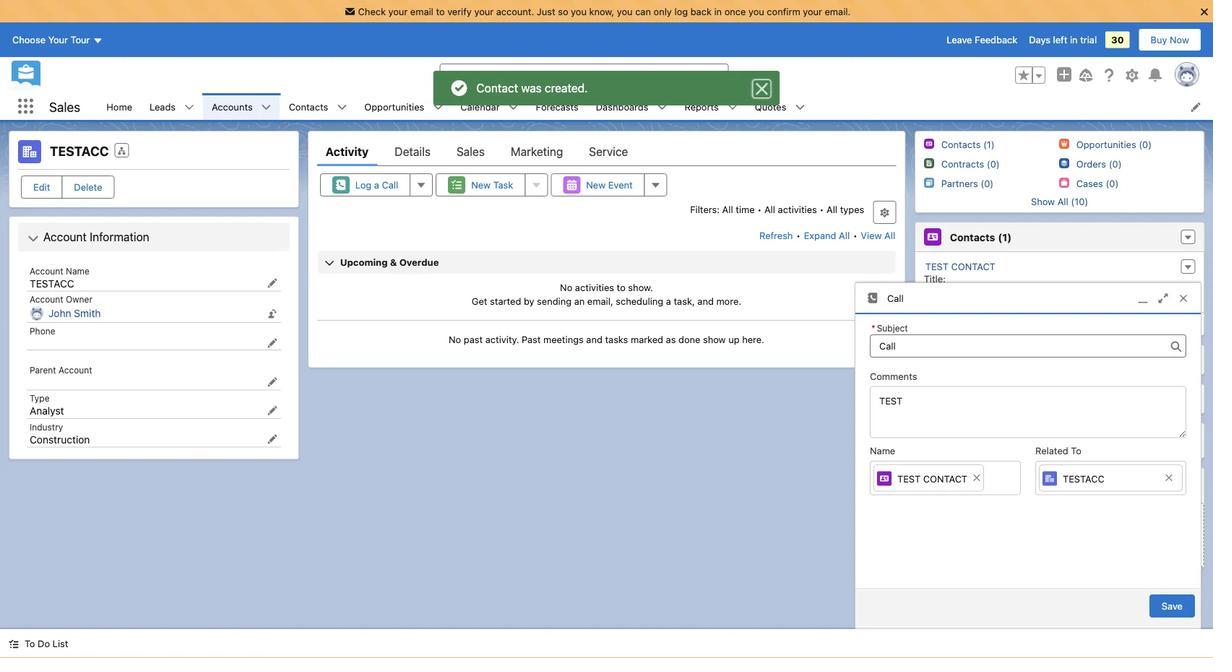 Task type: describe. For each thing, give the bounding box(es) containing it.
contact was created.
[[477, 81, 588, 95]]

contacts link
[[280, 93, 337, 120]]

reports list item
[[676, 93, 747, 120]]

refresh
[[760, 230, 793, 241]]

quotes list item
[[747, 93, 814, 120]]

created.
[[545, 81, 588, 95]]

files (0)
[[950, 480, 992, 492]]

new for new event
[[587, 180, 606, 191]]

to inside button
[[25, 639, 35, 650]]

sending
[[537, 296, 572, 307]]

upcoming & overdue button
[[318, 251, 896, 274]]

email.
[[825, 6, 851, 17]]

success alert dialog
[[433, 71, 780, 106]]

test for test contact
[[898, 474, 921, 485]]

orders (0) link
[[1077, 158, 1122, 170]]

testacc link
[[1040, 465, 1184, 492]]

text default image inside the 'leads' list item
[[184, 102, 195, 112]]

0 vertical spatial testacc
[[50, 144, 109, 159]]

0 horizontal spatial sales
[[49, 99, 80, 114]]

activity
[[326, 145, 369, 159]]

show all (10)
[[1031, 196, 1089, 207]]

upcoming & overdue
[[340, 257, 439, 268]]

comments
[[870, 371, 918, 382]]

all left types
[[827, 204, 838, 215]]

1 vertical spatial and
[[587, 334, 603, 345]]

to do list
[[25, 639, 68, 650]]

edit type image
[[267, 406, 277, 416]]

a inside 'button'
[[374, 180, 379, 191]]

more.
[[717, 296, 742, 307]]

contacts (1)
[[950, 231, 1012, 243]]

show.
[[629, 282, 653, 293]]

notes (0)
[[950, 435, 998, 447]]

here.
[[743, 334, 765, 345]]

home
[[106, 101, 132, 112]]

save button
[[1150, 595, 1196, 618]]

0 vertical spatial activities
[[778, 204, 818, 215]]

list
[[53, 639, 68, 650]]

edit parent account image
[[267, 377, 277, 388]]

was
[[521, 81, 542, 95]]

orders image
[[1059, 158, 1069, 169]]

all left time
[[723, 204, 734, 215]]

opportunities list item
[[356, 93, 452, 120]]

contacts (1) link
[[942, 139, 995, 150]]

email
[[411, 6, 434, 17]]

reports
[[685, 101, 719, 112]]

to do list button
[[0, 630, 77, 659]]

1 vertical spatial testacc
[[30, 278, 74, 290]]

* subject
[[872, 323, 909, 333]]

text default image inside quotes list item
[[796, 102, 806, 112]]

no past activity. past meetings and tasks marked as done show up here.
[[449, 334, 765, 345]]

delete
[[74, 182, 102, 193]]

accounts list item
[[203, 93, 280, 120]]

trial
[[1081, 34, 1098, 45]]

task,
[[674, 296, 695, 307]]

filters:
[[691, 204, 720, 215]]

check
[[358, 6, 386, 17]]

text default image inside accounts 'list item'
[[261, 102, 272, 112]]

time
[[736, 204, 755, 215]]

upcoming
[[340, 257, 388, 268]]

parent account
[[30, 365, 92, 375]]

edit
[[33, 182, 50, 193]]

files element
[[915, 468, 1205, 569]]

new event button
[[551, 174, 645, 197]]

account information button
[[21, 226, 287, 249]]

text default image inside files element
[[1184, 477, 1194, 487]]

all right expand
[[839, 230, 850, 241]]

2 you from the left
[[617, 6, 633, 17]]

john smith link
[[48, 308, 101, 320]]

sales link
[[457, 137, 485, 166]]

contacts (1)
[[942, 139, 995, 150]]

account right "parent"
[[59, 365, 92, 375]]

cases (0)
[[1077, 178, 1119, 189]]

contracts (0) link
[[942, 158, 1000, 170]]

3 your from the left
[[803, 6, 823, 17]]

calendar list item
[[452, 93, 527, 120]]

types
[[841, 204, 865, 215]]

buy now button
[[1139, 28, 1202, 51]]

once
[[725, 6, 746, 17]]

a inside no activities to show. get started by sending an email, scheduling a task, and more.
[[666, 296, 672, 307]]

home link
[[98, 93, 141, 120]]

orders (0)
[[1077, 158, 1122, 169]]

*
[[872, 323, 876, 333]]

account information
[[43, 230, 149, 244]]

none text field inside call dialog
[[870, 335, 1187, 358]]

activity.
[[486, 334, 519, 345]]

dashboards link
[[588, 93, 658, 120]]

contact for test contact title: email:
[[951, 261, 996, 272]]

1 vertical spatial test contact link
[[874, 465, 985, 492]]

new task button
[[436, 174, 526, 197]]

&
[[390, 257, 397, 268]]

leave feedback link
[[947, 34, 1018, 45]]

new for new task
[[472, 180, 491, 191]]

know,
[[590, 6, 615, 17]]

marketing
[[511, 145, 563, 159]]

call inside dialog
[[888, 293, 904, 304]]

to inside no activities to show. get started by sending an email, scheduling a task, and more.
[[617, 282, 626, 293]]

• up expand
[[820, 204, 825, 215]]

call dialog
[[855, 283, 1202, 630]]

1 you from the left
[[571, 6, 587, 17]]

test contact title: email:
[[924, 261, 996, 295]]

refresh • expand all • view all
[[760, 230, 896, 241]]

leave feedback
[[947, 34, 1018, 45]]

expand all button
[[804, 224, 851, 247]]

text default image for reports
[[728, 102, 738, 112]]

forecasts
[[536, 101, 579, 112]]

days
[[1030, 34, 1051, 45]]

just
[[537, 6, 556, 17]]

analyst
[[30, 405, 64, 417]]

search...
[[468, 70, 507, 81]]

smith
[[74, 308, 101, 320]]

test contact
[[898, 474, 968, 485]]

show all (10) link
[[1031, 196, 1089, 207]]

show
[[1031, 196, 1055, 207]]

(0) for files (0)
[[976, 480, 992, 492]]

partners image
[[924, 178, 934, 188]]

account for account information
[[43, 230, 87, 244]]

all left the (10)
[[1058, 196, 1069, 207]]

no for past
[[449, 334, 461, 345]]

choose
[[12, 34, 46, 45]]

(10)
[[1071, 196, 1089, 207]]

calendar
[[461, 101, 500, 112]]



Task type: locate. For each thing, give the bounding box(es) containing it.
new left event
[[587, 180, 606, 191]]

• left 'view'
[[854, 230, 858, 241]]

name inside call dialog
[[870, 446, 896, 457]]

0 horizontal spatial your
[[389, 6, 408, 17]]

1 horizontal spatial in
[[1071, 34, 1078, 45]]

service link
[[589, 137, 628, 166]]

1 your from the left
[[389, 6, 408, 17]]

no for activities
[[560, 282, 573, 293]]

do
[[38, 639, 50, 650]]

contacts image for contacts (1)
[[924, 139, 934, 149]]

0 vertical spatial to
[[436, 6, 445, 17]]

you
[[571, 6, 587, 17], [617, 6, 633, 17], [749, 6, 765, 17]]

contact inside test contact title: email:
[[951, 261, 996, 272]]

text default image inside calendar list item
[[509, 102, 519, 112]]

contracts (0)
[[942, 158, 1000, 169]]

0 horizontal spatial to
[[436, 6, 445, 17]]

a left task, at the top right
[[666, 296, 672, 307]]

owner
[[66, 295, 93, 305]]

accounts
[[212, 101, 253, 112]]

text default image up the account name
[[27, 233, 39, 245]]

call up subject
[[888, 293, 904, 304]]

you right so
[[571, 6, 587, 17]]

test contact element
[[915, 258, 1204, 307]]

(1)
[[998, 231, 1012, 243]]

activities inside no activities to show. get started by sending an email, scheduling a task, and more.
[[575, 282, 615, 293]]

0 horizontal spatial opportunities
[[365, 101, 425, 112]]

1 vertical spatial in
[[1071, 34, 1078, 45]]

1 horizontal spatial no
[[560, 282, 573, 293]]

test contact link up the title:
[[926, 261, 996, 273]]

no up sending
[[560, 282, 573, 293]]

tab list
[[317, 137, 897, 166]]

list
[[98, 93, 1214, 120]]

and right task, at the top right
[[698, 296, 714, 307]]

0 horizontal spatial a
[[374, 180, 379, 191]]

testacc
[[50, 144, 109, 159], [30, 278, 74, 290], [1064, 474, 1105, 485]]

cases (0) link
[[1077, 178, 1119, 189]]

test up the title:
[[926, 261, 949, 272]]

• right time
[[758, 204, 762, 215]]

notes
[[950, 435, 980, 447]]

0 vertical spatial test contact link
[[926, 261, 996, 273]]

2 new from the left
[[587, 180, 606, 191]]

feedback
[[975, 34, 1018, 45]]

(0) for notes (0)
[[983, 435, 998, 447]]

account owner
[[30, 295, 93, 305]]

account up the account name
[[43, 230, 87, 244]]

contact
[[477, 81, 518, 95]]

to
[[436, 6, 445, 17], [617, 282, 626, 293]]

leads
[[150, 101, 176, 112]]

0 horizontal spatial in
[[715, 6, 722, 17]]

0 vertical spatial opportunities
[[365, 101, 425, 112]]

2 vertical spatial (0)
[[976, 480, 992, 492]]

test
[[926, 261, 949, 272], [898, 474, 921, 485]]

and
[[698, 296, 714, 307], [587, 334, 603, 345]]

and left tasks
[[587, 334, 603, 345]]

1 vertical spatial contact
[[924, 474, 968, 485]]

edit button
[[21, 176, 62, 199]]

0 vertical spatial test
[[926, 261, 949, 272]]

partners (0) link
[[942, 178, 994, 189]]

account name
[[30, 266, 90, 276]]

1 vertical spatial contacts image
[[924, 228, 942, 246]]

1 horizontal spatial test
[[926, 261, 949, 272]]

sales left home link
[[49, 99, 80, 114]]

opportunities image for opportunities (0)
[[1059, 139, 1069, 149]]

0 horizontal spatial you
[[571, 6, 587, 17]]

contact down notes
[[924, 474, 968, 485]]

as
[[666, 334, 676, 345]]

text default image left calendar link
[[433, 102, 443, 112]]

to left do
[[25, 639, 35, 650]]

test contact link down notes
[[874, 465, 985, 492]]

opportunities up "comments" text field
[[950, 354, 1019, 366]]

account
[[43, 230, 87, 244], [30, 266, 63, 276], [30, 295, 63, 305], [59, 365, 92, 375]]

1 horizontal spatial to
[[617, 282, 626, 293]]

contact inside call dialog
[[924, 474, 968, 485]]

•
[[758, 204, 762, 215], [820, 204, 825, 215], [797, 230, 801, 241], [854, 230, 858, 241]]

an
[[575, 296, 585, 307]]

text default image inside the dashboards list item
[[658, 102, 668, 112]]

1 vertical spatial a
[[666, 296, 672, 307]]

1 vertical spatial name
[[870, 446, 896, 457]]

0 vertical spatial contacts image
[[924, 139, 934, 149]]

1 vertical spatial to
[[25, 639, 35, 650]]

0 vertical spatial in
[[715, 6, 722, 17]]

1 horizontal spatial a
[[666, 296, 672, 307]]

choose your tour
[[12, 34, 90, 45]]

opportunities (0)
[[1077, 139, 1152, 150]]

edit phone image
[[267, 338, 277, 348]]

marked
[[631, 334, 664, 345]]

all right time
[[765, 204, 776, 215]]

1 horizontal spatial activities
[[778, 204, 818, 215]]

account up account owner
[[30, 266, 63, 276]]

save
[[1162, 601, 1184, 612]]

information
[[90, 230, 149, 244]]

2 vertical spatial testacc
[[1064, 474, 1105, 485]]

account for account owner
[[30, 295, 63, 305]]

parent
[[30, 365, 56, 375]]

1 vertical spatial sales
[[457, 145, 485, 159]]

in right back
[[715, 6, 722, 17]]

testacc down related to
[[1064, 474, 1105, 485]]

edit industry image
[[267, 435, 277, 445]]

0 horizontal spatial to
[[25, 639, 35, 650]]

you left can
[[617, 6, 633, 17]]

opportunities image for opportunities
[[924, 351, 942, 369]]

opportunities inside list item
[[365, 101, 425, 112]]

Comments text field
[[870, 386, 1187, 439]]

by
[[524, 296, 535, 307]]

dashboards
[[596, 101, 649, 112]]

testacc down the account name
[[30, 278, 74, 290]]

contact for test contact
[[924, 474, 968, 485]]

no left the past
[[449, 334, 461, 345]]

email:
[[924, 284, 950, 295]]

new
[[472, 180, 491, 191], [587, 180, 606, 191]]

1 vertical spatial opportunities
[[950, 354, 1019, 366]]

text default image inside "to do list" button
[[9, 640, 19, 650]]

opportunities for opportunities (0)
[[950, 354, 1019, 366]]

testacc inside call dialog
[[1064, 474, 1105, 485]]

to inside call dialog
[[1072, 446, 1082, 457]]

sales up new task button
[[457, 145, 485, 159]]

(0) right notes
[[983, 435, 998, 447]]

done
[[679, 334, 701, 345]]

log a call
[[356, 180, 399, 191]]

subject
[[877, 323, 909, 333]]

account for account name
[[30, 266, 63, 276]]

related
[[1036, 446, 1069, 457]]

testacc up delete button
[[50, 144, 109, 159]]

call
[[382, 180, 399, 191], [888, 293, 904, 304]]

None text field
[[870, 335, 1187, 358]]

test contact link
[[926, 261, 996, 273], [874, 465, 985, 492]]

opportunities up details
[[365, 101, 425, 112]]

text default image for opportunities
[[433, 102, 443, 112]]

to right email
[[436, 6, 445, 17]]

construction
[[30, 434, 90, 446]]

cases image
[[1059, 178, 1069, 188]]

account inside dropdown button
[[43, 230, 87, 244]]

contacts inside list item
[[289, 101, 328, 112]]

meetings
[[544, 334, 584, 345]]

leads link
[[141, 93, 184, 120]]

text default image inside opportunities list item
[[433, 102, 443, 112]]

text default image down contact
[[509, 102, 519, 112]]

contacts image up contracts icon
[[924, 139, 934, 149]]

1 horizontal spatial you
[[617, 6, 633, 17]]

details
[[395, 145, 431, 159]]

new event
[[587, 180, 633, 191]]

so
[[558, 6, 569, 17]]

opportunities image up the orders image
[[1059, 139, 1069, 149]]

view
[[861, 230, 882, 241]]

test for test contact title: email:
[[926, 261, 949, 272]]

0 horizontal spatial name
[[66, 266, 90, 276]]

partners (0)
[[942, 178, 994, 189]]

to
[[1072, 446, 1082, 457], [25, 639, 35, 650]]

1 vertical spatial call
[[888, 293, 904, 304]]

text default image inside account information dropdown button
[[27, 233, 39, 245]]

no activities to show. get started by sending an email, scheduling a task, and more.
[[472, 282, 742, 307]]

0 vertical spatial opportunities image
[[1059, 139, 1069, 149]]

text default image for calendar
[[509, 102, 519, 112]]

1 vertical spatial opportunities image
[[924, 351, 942, 369]]

contacts image for contacts
[[924, 228, 942, 246]]

1 horizontal spatial sales
[[457, 145, 485, 159]]

opportunities for opportunities
[[365, 101, 425, 112]]

(0) inside files element
[[976, 480, 992, 492]]

tab list containing activity
[[317, 137, 897, 166]]

2 horizontal spatial you
[[749, 6, 765, 17]]

0 vertical spatial call
[[382, 180, 399, 191]]

contacts list item
[[280, 93, 356, 120]]

to left show.
[[617, 282, 626, 293]]

0 vertical spatial name
[[66, 266, 90, 276]]

1 horizontal spatial opportunities image
[[1059, 139, 1069, 149]]

text default image inside the reports list item
[[728, 102, 738, 112]]

new left task
[[472, 180, 491, 191]]

0 horizontal spatial opportunities image
[[924, 351, 942, 369]]

call right log
[[382, 180, 399, 191]]

(0) right files
[[976, 480, 992, 492]]

1 horizontal spatial call
[[888, 293, 904, 304]]

1 horizontal spatial to
[[1072, 446, 1082, 457]]

tour
[[71, 34, 90, 45]]

1 vertical spatial activities
[[575, 282, 615, 293]]

text default image
[[184, 102, 195, 112], [261, 102, 272, 112], [658, 102, 668, 112], [796, 102, 806, 112], [1184, 432, 1194, 442], [1184, 477, 1194, 487], [9, 640, 19, 650]]

test inside call dialog
[[898, 474, 921, 485]]

and inside no activities to show. get started by sending an email, scheduling a task, and more.
[[698, 296, 714, 307]]

0 vertical spatial to
[[1072, 446, 1082, 457]]

• left expand
[[797, 230, 801, 241]]

30
[[1112, 34, 1125, 45]]

text default image
[[337, 102, 347, 112], [433, 102, 443, 112], [509, 102, 519, 112], [728, 102, 738, 112], [27, 233, 39, 245]]

your left email.
[[803, 6, 823, 17]]

1 vertical spatial no
[[449, 334, 461, 345]]

0 horizontal spatial contacts
[[289, 101, 328, 112]]

activities up refresh button
[[778, 204, 818, 215]]

activities up email,
[[575, 282, 615, 293]]

buy now
[[1151, 34, 1190, 45]]

account up the 'john'
[[30, 295, 63, 305]]

0 vertical spatial sales
[[49, 99, 80, 114]]

1 horizontal spatial contacts
[[950, 231, 995, 243]]

all right 'view'
[[885, 230, 896, 241]]

contact down contacts (1)
[[951, 261, 996, 272]]

1 horizontal spatial and
[[698, 296, 714, 307]]

leads list item
[[141, 93, 203, 120]]

1 vertical spatial test
[[898, 474, 921, 485]]

3 you from the left
[[749, 6, 765, 17]]

edit account name image
[[267, 278, 277, 288]]

1 horizontal spatial opportunities
[[950, 354, 1019, 366]]

list containing home
[[98, 93, 1214, 120]]

in
[[715, 6, 722, 17], [1071, 34, 1078, 45]]

show
[[703, 334, 726, 345]]

opportunities image
[[1059, 139, 1069, 149], [924, 351, 942, 369]]

0 vertical spatial no
[[560, 282, 573, 293]]

1 horizontal spatial name
[[870, 446, 896, 457]]

text default image up activity
[[337, 102, 347, 112]]

activity link
[[326, 137, 369, 166]]

0 horizontal spatial no
[[449, 334, 461, 345]]

email,
[[588, 296, 614, 307]]

service
[[589, 145, 628, 159]]

2 horizontal spatial your
[[803, 6, 823, 17]]

2 contacts image from the top
[[924, 228, 942, 246]]

no inside no activities to show. get started by sending an email, scheduling a task, and more.
[[560, 282, 573, 293]]

contacts for contacts
[[289, 101, 328, 112]]

0 horizontal spatial new
[[472, 180, 491, 191]]

new inside the new event "button"
[[587, 180, 606, 191]]

1 vertical spatial (0)
[[983, 435, 998, 447]]

text default image right reports
[[728, 102, 738, 112]]

dashboards list item
[[588, 93, 676, 120]]

0 horizontal spatial test
[[898, 474, 921, 485]]

your
[[48, 34, 68, 45]]

1 horizontal spatial new
[[587, 180, 606, 191]]

verify
[[448, 6, 472, 17]]

text default image inside contacts list item
[[337, 102, 347, 112]]

contracts image
[[924, 158, 934, 169]]

quotes link
[[747, 93, 796, 120]]

2 your from the left
[[475, 6, 494, 17]]

1 contacts image from the top
[[924, 139, 934, 149]]

contacts left (1) at the top of the page
[[950, 231, 995, 243]]

1 horizontal spatial your
[[475, 6, 494, 17]]

quotes
[[755, 101, 787, 112]]

your right verify
[[475, 6, 494, 17]]

days left in trial
[[1030, 34, 1098, 45]]

opportunities image left opportunities (0)
[[924, 351, 942, 369]]

group
[[1016, 67, 1046, 84]]

to right related
[[1072, 446, 1082, 457]]

a right log
[[374, 180, 379, 191]]

0 horizontal spatial and
[[587, 334, 603, 345]]

test left files
[[898, 474, 921, 485]]

0 vertical spatial a
[[374, 180, 379, 191]]

buy
[[1151, 34, 1168, 45]]

1 vertical spatial contacts
[[950, 231, 995, 243]]

contacts up activity link
[[289, 101, 328, 112]]

check your email to verify your account. just so you know, you can only log back in once you confirm your email.
[[358, 6, 851, 17]]

0 vertical spatial contacts
[[289, 101, 328, 112]]

text default image for contacts
[[337, 102, 347, 112]]

log
[[675, 6, 688, 17]]

contacts for contacts (1)
[[950, 231, 995, 243]]

call inside 'button'
[[382, 180, 399, 191]]

0 horizontal spatial activities
[[575, 282, 615, 293]]

get
[[472, 296, 488, 307]]

related to
[[1036, 446, 1082, 457]]

1 vertical spatial to
[[617, 282, 626, 293]]

a
[[374, 180, 379, 191], [666, 296, 672, 307]]

your left email
[[389, 6, 408, 17]]

0 horizontal spatial call
[[382, 180, 399, 191]]

contacts image
[[924, 139, 934, 149], [924, 228, 942, 246]]

test inside test contact title: email:
[[926, 261, 949, 272]]

in right left
[[1071, 34, 1078, 45]]

0 vertical spatial (0)
[[1022, 354, 1037, 366]]

(0) for opportunities (0)
[[1022, 354, 1037, 366]]

1 new from the left
[[472, 180, 491, 191]]

new inside new task button
[[472, 180, 491, 191]]

you right once at the right of page
[[749, 6, 765, 17]]

marketing link
[[511, 137, 563, 166]]

contacts image up the title:
[[924, 228, 942, 246]]

past
[[464, 334, 483, 345]]

view all link
[[861, 224, 897, 247]]

(0) up "comments" text field
[[1022, 354, 1037, 366]]

type
[[30, 394, 50, 404]]

0 vertical spatial contact
[[951, 261, 996, 272]]

0 vertical spatial and
[[698, 296, 714, 307]]

back
[[691, 6, 712, 17]]



Task type: vqa. For each thing, say whether or not it's contained in the screenshot.
the leftmost activities
yes



